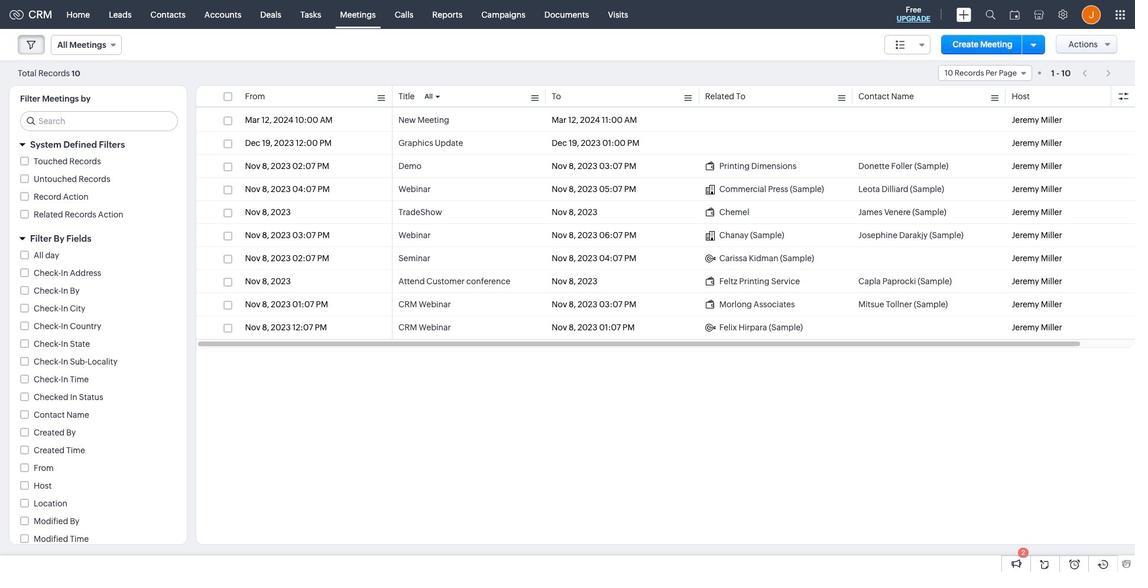 Task type: describe. For each thing, give the bounding box(es) containing it.
search image
[[986, 9, 996, 20]]

none field size
[[885, 35, 931, 54]]

create menu image
[[957, 7, 972, 22]]

profile image
[[1083, 5, 1102, 24]]

Search text field
[[21, 112, 177, 131]]

logo image
[[9, 10, 24, 19]]



Task type: locate. For each thing, give the bounding box(es) containing it.
row group
[[196, 109, 1136, 340]]

None field
[[51, 35, 122, 55], [885, 35, 931, 54], [939, 65, 1033, 81], [51, 35, 122, 55], [939, 65, 1033, 81]]

size image
[[896, 40, 906, 50]]

calendar image
[[1010, 10, 1021, 19]]

profile element
[[1076, 0, 1109, 29]]

create menu element
[[950, 0, 979, 29]]

navigation
[[1077, 64, 1118, 82]]

search element
[[979, 0, 1003, 29]]



Task type: vqa. For each thing, say whether or not it's contained in the screenshot.
the top the Printing Dimensions link
no



